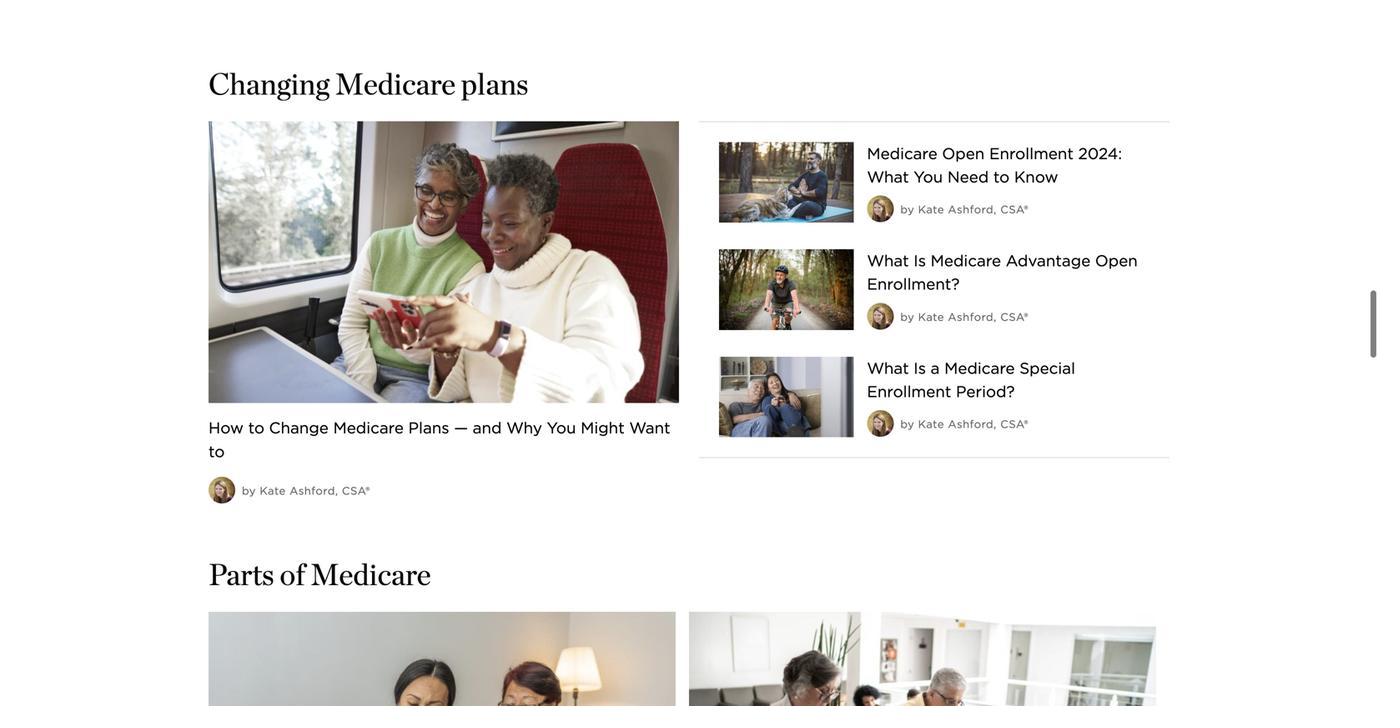 Task type: describe. For each thing, give the bounding box(es) containing it.
ashford, down 'change'
[[290, 485, 338, 498]]

ashford, for enrollment
[[948, 418, 997, 431]]

change
[[269, 419, 329, 438]]

need
[[948, 168, 989, 186]]

might
[[581, 419, 625, 438]]

want
[[629, 419, 671, 438]]

by kate ashford, csa® for enrollment
[[901, 418, 1029, 431]]

period?
[[956, 383, 1015, 401]]

0 horizontal spatial to
[[209, 442, 225, 461]]

kate ashford, csa® link for enrollment
[[918, 418, 1029, 431]]

kate ashford, csa® link for you
[[918, 203, 1029, 216]]

by for enrollment
[[901, 418, 915, 431]]

changing medicare plans
[[209, 66, 529, 102]]

and
[[473, 419, 502, 438]]

kate for enrollment
[[918, 418, 945, 431]]

to inside medicare open enrollment 2024: what you need to know
[[994, 168, 1010, 186]]

1 vertical spatial to
[[248, 419, 264, 438]]

of
[[280, 557, 305, 593]]

by down the how
[[242, 485, 256, 498]]

kate for enrollment?
[[918, 311, 945, 324]]

what for what is a medicare special enrollment period?
[[867, 359, 909, 378]]

ashford, for you
[[948, 203, 997, 216]]

changing
[[209, 66, 330, 102]]

medicare open enrollment 2024: what you need to know
[[867, 144, 1122, 186]]

by for you
[[901, 203, 915, 216]]

what is a medicare special enrollment period? link
[[867, 357, 1150, 404]]

how to change medicare plans — and why you might want to
[[209, 419, 671, 461]]

medicare part a: what it covers, what it costs image
[[209, 612, 676, 707]]

by kate ashford, csa® for enrollment?
[[901, 311, 1029, 324]]

kate ashford, csa®'s profile picture image for medicare open enrollment 2024: what you need to know
[[867, 196, 894, 222]]

medicare open enrollment 2024: what you need to know link
[[867, 142, 1150, 189]]

plans
[[461, 66, 529, 102]]

open inside medicare open enrollment 2024: what you need to know
[[942, 144, 985, 163]]

you inside medicare open enrollment 2024: what you need to know
[[914, 168, 943, 186]]

medicare inside how to change medicare plans — and why you might want to
[[333, 419, 404, 438]]

csa® for 2024:
[[1001, 203, 1029, 216]]



Task type: locate. For each thing, give the bounding box(es) containing it.
ashford,
[[948, 203, 997, 216], [948, 311, 997, 324], [948, 418, 997, 431], [290, 485, 338, 498]]

—
[[454, 419, 468, 438]]

kate ashford, csa® link down 'change'
[[260, 485, 370, 498]]

you right why
[[547, 419, 576, 438]]

ashford, down need
[[948, 203, 997, 216]]

0 vertical spatial what
[[867, 168, 909, 186]]

to
[[994, 168, 1010, 186], [248, 419, 264, 438], [209, 442, 225, 461]]

what inside medicare open enrollment 2024: what you need to know
[[867, 168, 909, 186]]

2 horizontal spatial to
[[994, 168, 1010, 186]]

2 vertical spatial what
[[867, 359, 909, 378]]

what inside what is a medicare special enrollment period?
[[867, 359, 909, 378]]

medicare
[[335, 66, 456, 102], [867, 144, 938, 163], [931, 252, 1001, 270], [945, 359, 1015, 378], [333, 419, 404, 438], [310, 557, 431, 593]]

how
[[209, 419, 244, 438]]

what inside what is medicare advantage open enrollment?
[[867, 252, 909, 270]]

2 what from the top
[[867, 252, 909, 270]]

medicare inside medicare open enrollment 2024: what you need to know
[[867, 144, 938, 163]]

by down enrollment?
[[901, 311, 915, 324]]

kate down a
[[918, 418, 945, 431]]

advantage
[[1006, 252, 1091, 270]]

what is medicare advantage open enrollment?
[[867, 252, 1138, 294]]

enrollment
[[990, 144, 1074, 163], [867, 383, 952, 401]]

by down what is a medicare special enrollment period?
[[901, 418, 915, 431]]

open right advantage
[[1095, 252, 1138, 270]]

to down the how
[[209, 442, 225, 461]]

1 vertical spatial enrollment
[[867, 383, 952, 401]]

2 vertical spatial to
[[209, 442, 225, 461]]

kate down 'change'
[[260, 485, 286, 498]]

why
[[507, 419, 542, 438]]

open inside what is medicare advantage open enrollment?
[[1095, 252, 1138, 270]]

parts of medicare
[[209, 557, 431, 593]]

open up need
[[942, 144, 985, 163]]

medicare inside what is medicare advantage open enrollment?
[[931, 252, 1001, 270]]

kate for you
[[918, 203, 945, 216]]

by kate ashford, csa® down period?
[[901, 418, 1029, 431]]

0 vertical spatial you
[[914, 168, 943, 186]]

kate
[[918, 203, 945, 216], [918, 311, 945, 324], [918, 418, 945, 431], [260, 485, 286, 498]]

ashford, down what is medicare advantage open enrollment?
[[948, 311, 997, 324]]

csa® for medicare
[[1001, 418, 1029, 431]]

ashford, for enrollment?
[[948, 311, 997, 324]]

to right need
[[994, 168, 1010, 186]]

0 horizontal spatial enrollment
[[867, 383, 952, 401]]

enrollment down a
[[867, 383, 952, 401]]

1 vertical spatial open
[[1095, 252, 1138, 270]]

0 vertical spatial is
[[914, 252, 926, 270]]

kate down enrollment?
[[918, 311, 945, 324]]

kate ashford, csa®'s profile picture image
[[867, 196, 894, 222], [867, 303, 894, 330], [867, 411, 894, 437], [209, 477, 235, 504]]

plans
[[408, 419, 449, 438]]

enrollment?
[[867, 275, 960, 294]]

by for enrollment?
[[901, 311, 915, 324]]

1 horizontal spatial to
[[248, 419, 264, 438]]

2 is from the top
[[914, 359, 926, 378]]

0 vertical spatial enrollment
[[990, 144, 1074, 163]]

special
[[1020, 359, 1076, 378]]

by kate ashford, csa® down need
[[901, 203, 1029, 216]]

1 horizontal spatial open
[[1095, 252, 1138, 270]]

a
[[931, 359, 940, 378]]

know
[[1014, 168, 1058, 186]]

1 vertical spatial is
[[914, 359, 926, 378]]

2024:
[[1079, 144, 1122, 163]]

by kate ashford, csa® down what is medicare advantage open enrollment?
[[901, 311, 1029, 324]]

1 is from the top
[[914, 252, 926, 270]]

0 vertical spatial open
[[942, 144, 985, 163]]

is inside what is a medicare special enrollment period?
[[914, 359, 926, 378]]

is
[[914, 252, 926, 270], [914, 359, 926, 378]]

1 what from the top
[[867, 168, 909, 186]]

ashford, down period?
[[948, 418, 997, 431]]

what left a
[[867, 359, 909, 378]]

to right the how
[[248, 419, 264, 438]]

is left a
[[914, 359, 926, 378]]

1 vertical spatial what
[[867, 252, 909, 270]]

0 horizontal spatial open
[[942, 144, 985, 163]]

parts
[[209, 557, 274, 593]]

kate ashford, csa® link for enrollment?
[[918, 311, 1029, 324]]

is up enrollment?
[[914, 252, 926, 270]]

you inside how to change medicare plans — and why you might want to
[[547, 419, 576, 438]]

1 horizontal spatial you
[[914, 168, 943, 186]]

by kate ashford, csa® down 'change'
[[242, 485, 370, 498]]

kate ashford, csa® link
[[918, 203, 1029, 216], [918, 311, 1029, 324], [918, 418, 1029, 431], [260, 485, 370, 498]]

kate ashford, csa® link down period?
[[918, 418, 1029, 431]]

csa® for advantage
[[1001, 311, 1029, 324]]

enrollment inside what is a medicare special enrollment period?
[[867, 383, 952, 401]]

kate ashford, csa®'s profile picture image for what is a medicare special enrollment period?
[[867, 411, 894, 437]]

you left need
[[914, 168, 943, 186]]

enrollment up the know
[[990, 144, 1074, 163]]

kate ashford, csa® link down what is medicare advantage open enrollment?
[[918, 311, 1029, 324]]

what is medicare part b? image
[[689, 612, 1156, 707]]

what is a medicare special enrollment period?
[[867, 359, 1076, 401]]

kate up enrollment?
[[918, 203, 945, 216]]

1 vertical spatial you
[[547, 419, 576, 438]]

is inside what is medicare advantage open enrollment?
[[914, 252, 926, 270]]

0 vertical spatial to
[[994, 168, 1010, 186]]

is for a
[[914, 359, 926, 378]]

by kate ashford, csa®
[[901, 203, 1029, 216], [901, 311, 1029, 324], [901, 418, 1029, 431], [242, 485, 370, 498]]

what for what is medicare advantage open enrollment?
[[867, 252, 909, 270]]

how to change medicare plans — and why you might want to link
[[209, 417, 679, 464]]

3 what from the top
[[867, 359, 909, 378]]

csa®
[[1001, 203, 1029, 216], [1001, 311, 1029, 324], [1001, 418, 1029, 431], [342, 485, 370, 498]]

what up enrollment?
[[867, 252, 909, 270]]

what
[[867, 168, 909, 186], [867, 252, 909, 270], [867, 359, 909, 378]]

is for medicare
[[914, 252, 926, 270]]

you
[[914, 168, 943, 186], [547, 419, 576, 438]]

open
[[942, 144, 985, 163], [1095, 252, 1138, 270]]

enrollment inside medicare open enrollment 2024: what you need to know
[[990, 144, 1074, 163]]

what is medicare advantage open enrollment? link
[[867, 250, 1150, 296]]

1 horizontal spatial enrollment
[[990, 144, 1074, 163]]

medicare inside what is a medicare special enrollment period?
[[945, 359, 1015, 378]]

by kate ashford, csa® for you
[[901, 203, 1029, 216]]

by
[[901, 203, 915, 216], [901, 311, 915, 324], [901, 418, 915, 431], [242, 485, 256, 498]]

kate ashford, csa® link down need
[[918, 203, 1029, 216]]

what left need
[[867, 168, 909, 186]]

0 horizontal spatial you
[[547, 419, 576, 438]]

by up enrollment?
[[901, 203, 915, 216]]

kate ashford, csa®'s profile picture image for what is medicare advantage open enrollment?
[[867, 303, 894, 330]]



Task type: vqa. For each thing, say whether or not it's contained in the screenshot.
bottom What
yes



